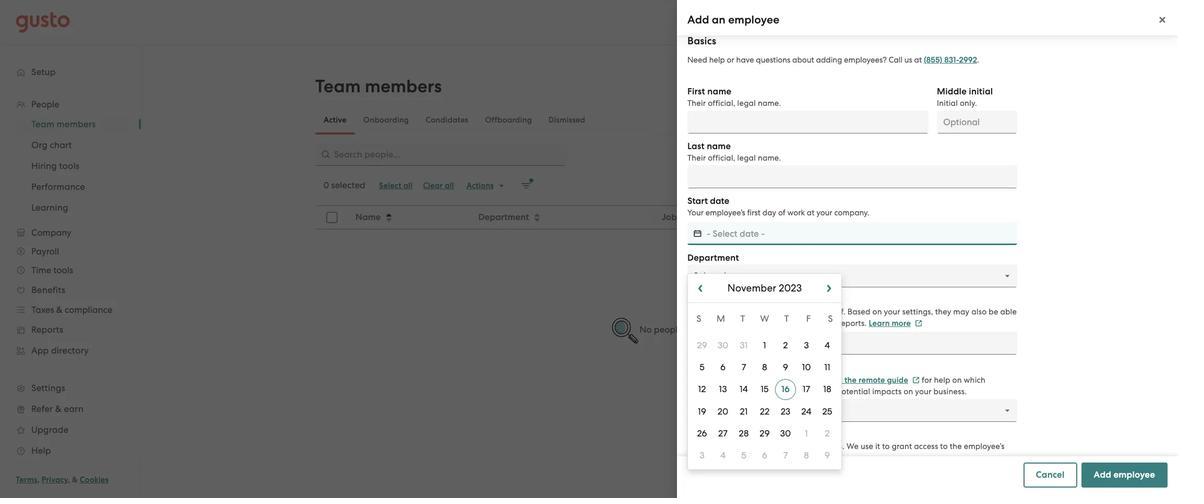 Task type: describe. For each thing, give the bounding box(es) containing it.
team
[[315, 76, 361, 97]]

1 vertical spatial 2 button
[[817, 423, 838, 444]]

employment type
[[775, 212, 848, 223]]

1 vertical spatial 3 button
[[692, 445, 713, 466]]

remotely,
[[786, 376, 820, 385]]

cancel button
[[1023, 463, 1077, 488]]

name. for first name
[[758, 99, 781, 108]]

employee's inside personal email please be extra careful typing the address. we use it to grant access to the employee's sensitive information.
[[964, 442, 1005, 452]]

14 button
[[733, 379, 754, 400]]

found
[[685, 325, 709, 335]]

18
[[823, 384, 831, 395]]

and inside for help on which location to select and learn about other potential impacts on your business.
[[753, 387, 767, 397]]

21 button
[[733, 401, 754, 422]]

0 horizontal spatial 30 button
[[713, 335, 733, 356]]

2 s from the left
[[828, 314, 833, 324]]

be inside managers can approve hours and time off. based on your settings, they may also be able to access or edit information about their reports.
[[989, 307, 998, 317]]

Start date field
[[707, 222, 1017, 245]]

it
[[875, 442, 880, 452]]

last
[[688, 141, 705, 152]]

information.
[[721, 453, 767, 462]]

name button
[[349, 207, 471, 229]]

0 horizontal spatial 9
[[783, 362, 788, 373]]

1 vertical spatial 9
[[825, 451, 830, 461]]

1 vertical spatial 4 button
[[713, 445, 733, 466]]

add a team member
[[905, 83, 992, 94]]

at inside start date your employee's first day of work at your company.
[[807, 208, 815, 218]]

dismissed button
[[540, 108, 594, 133]]

their for last
[[688, 153, 706, 163]]

team
[[932, 83, 954, 94]]

dismissed
[[549, 115, 585, 125]]

cancel
[[1036, 470, 1065, 481]]

privacy
[[42, 476, 68, 485]]

11 button
[[817, 357, 838, 378]]

location
[[688, 387, 718, 397]]

10 button
[[796, 357, 817, 378]]

23 button
[[775, 401, 796, 422]]

date
[[710, 196, 729, 207]]

only.
[[960, 99, 977, 108]]

Last name field
[[688, 165, 1017, 188]]

19
[[698, 407, 706, 417]]

cookies
[[80, 476, 109, 485]]

more
[[892, 319, 911, 328]]

1 horizontal spatial the
[[845, 376, 857, 385]]

access inside managers can approve hours and time off. based on your settings, they may also be able to access or edit information about their reports.
[[697, 319, 721, 328]]

add a team member button
[[892, 76, 1004, 101]]

0 vertical spatial at
[[914, 55, 922, 65]]

to inside for help on which location to select and learn about other potential impacts on your business.
[[720, 387, 727, 397]]

a
[[924, 83, 930, 94]]

hours
[[776, 307, 796, 317]]

1 horizontal spatial 5
[[741, 451, 746, 461]]

offboarding button
[[477, 108, 540, 133]]

0 vertical spatial 3 button
[[796, 335, 817, 356]]

17
[[803, 384, 810, 395]]

(optional)
[[729, 295, 769, 305]]

selected
[[331, 180, 365, 191]]

email
[[726, 430, 750, 441]]

other
[[815, 387, 835, 397]]

check
[[822, 376, 843, 385]]

learn more link
[[869, 319, 922, 328]]

to right grant
[[940, 442, 948, 452]]

(855)
[[924, 55, 943, 65]]

0 vertical spatial or
[[727, 55, 734, 65]]

7 for 7 button to the right
[[783, 451, 788, 461]]

on inside managers can approve hours and time off. based on your settings, they may also be able to access or edit information about their reports.
[[873, 307, 882, 317]]

0
[[324, 180, 329, 191]]

1 horizontal spatial 7 button
[[775, 445, 796, 466]]

terms link
[[16, 476, 37, 485]]

if
[[688, 376, 693, 385]]

middle
[[937, 86, 967, 97]]

1 vertical spatial 4
[[720, 451, 726, 461]]

potential
[[837, 387, 870, 397]]

m
[[717, 314, 725, 324]]

to right it
[[882, 442, 890, 452]]

add a team member drawer dialog
[[677, 0, 1178, 499]]

for
[[922, 376, 932, 385]]

november 2023
[[728, 282, 802, 294]]

&
[[72, 476, 78, 485]]

1 horizontal spatial 4
[[825, 340, 830, 351]]

guide
[[887, 376, 908, 385]]

type
[[829, 212, 848, 223]]

28 button
[[733, 423, 754, 444]]

1 horizontal spatial 29
[[760, 429, 770, 439]]

an
[[712, 13, 726, 27]]

.
[[977, 55, 979, 65]]

extra
[[725, 442, 744, 452]]

candidates
[[426, 115, 468, 125]]

first
[[688, 86, 705, 97]]

call
[[889, 55, 903, 65]]

 button
[[688, 274, 713, 303]]

2 vertical spatial on
[[904, 387, 913, 397]]

0 vertical spatial 30
[[718, 340, 728, 351]]

Select all rows on this page checkbox
[[321, 206, 344, 229]]

careful
[[746, 442, 772, 452]]

will
[[751, 376, 764, 385]]

your inside for help on which location to select and learn about other potential impacts on your business.
[[915, 387, 932, 397]]

have
[[736, 55, 754, 65]]

0 vertical spatial about
[[792, 55, 814, 65]]

add employee button
[[1081, 463, 1168, 488]]

0 horizontal spatial 9 button
[[775, 357, 796, 378]]

select
[[729, 387, 751, 397]]

1 s from the left
[[697, 314, 701, 324]]

your up location
[[695, 376, 711, 385]]

1 horizontal spatial 8 button
[[796, 445, 817, 466]]

about inside managers can approve hours and time off. based on your settings, they may also be able to access or edit information about their reports.
[[795, 319, 817, 328]]

1 t from the left
[[740, 314, 745, 324]]

department inside 'button'
[[478, 212, 529, 223]]

personal
[[688, 430, 724, 441]]

your inside start date your employee's first day of work at your company.
[[817, 208, 833, 218]]

department inside add a team member drawer dialog
[[688, 253, 739, 264]]

7 for the topmost 7 button
[[742, 362, 746, 373]]

w
[[760, 314, 769, 324]]

Middle initial field
[[937, 111, 1017, 134]]

1 vertical spatial 29 button
[[754, 423, 775, 444]]

address.
[[814, 442, 845, 452]]

last name their official, legal name.
[[688, 141, 781, 163]]

account menu element
[[977, 0, 1163, 44]]

25 button
[[817, 401, 838, 422]]

27
[[718, 429, 728, 439]]

people
[[654, 325, 683, 335]]

6 for the bottom 6 button
[[762, 451, 767, 461]]

help for on
[[934, 376, 950, 385]]

basics
[[688, 35, 716, 47]]

add for add an employee
[[688, 13, 709, 27]]

0 horizontal spatial 1 button
[[754, 335, 775, 356]]

official, for last name
[[708, 153, 735, 163]]

to inside managers can approve hours and time off. based on your settings, they may also be able to access or edit information about their reports.
[[688, 319, 695, 328]]

23
[[781, 407, 791, 417]]

manager
[[688, 295, 727, 306]]

0 horizontal spatial 8
[[762, 362, 767, 373]]

1 , from the left
[[37, 476, 40, 485]]

1 horizontal spatial 30 button
[[775, 423, 796, 444]]

clear all
[[423, 181, 454, 191]]

able
[[1000, 307, 1017, 317]]

20 button
[[713, 401, 733, 422]]


[[695, 284, 705, 293]]

legal for first name
[[737, 99, 756, 108]]

2 horizontal spatial the
[[950, 442, 962, 452]]

team members tab list
[[315, 105, 1004, 135]]

of
[[778, 208, 786, 218]]

calendar outline image
[[694, 229, 702, 239]]

1 vertical spatial on
[[952, 376, 962, 385]]

1 horizontal spatial 9 button
[[817, 445, 838, 466]]

Manager field
[[688, 332, 1017, 355]]

1 vertical spatial 1 button
[[796, 423, 817, 444]]

0 horizontal spatial 2
[[783, 340, 788, 351]]

opens in a new tab image
[[915, 320, 922, 327]]

15 button
[[754, 379, 775, 400]]

onboarding button
[[355, 108, 417, 133]]

your inside managers can approve hours and time off. based on your settings, they may also be able to access or edit information about their reports.
[[884, 307, 900, 317]]

work
[[688, 362, 710, 373]]



Task type: vqa. For each thing, say whether or not it's contained in the screenshot.


Task type: locate. For each thing, give the bounding box(es) containing it.
1 legal from the top
[[737, 99, 756, 108]]

0 horizontal spatial 7 button
[[733, 357, 754, 378]]

0 horizontal spatial t
[[740, 314, 745, 324]]

impacts
[[872, 387, 902, 397]]

1 down 24
[[805, 429, 808, 439]]

0 vertical spatial legal
[[737, 99, 756, 108]]

off.
[[834, 307, 846, 317]]

1 horizontal spatial employee's
[[964, 442, 1005, 452]]

add employee
[[1094, 470, 1155, 481]]

add inside button
[[1094, 470, 1112, 481]]

1 vertical spatial legal
[[737, 153, 756, 163]]

6
[[720, 362, 726, 373], [762, 451, 767, 461]]

11
[[824, 362, 830, 373]]

1 vertical spatial their
[[688, 153, 706, 163]]

and left time
[[798, 307, 813, 317]]

their down last
[[688, 153, 706, 163]]

legal for last name
[[737, 153, 756, 163]]

0 vertical spatial 8 button
[[754, 357, 775, 378]]

be right also
[[989, 307, 998, 317]]

their for first
[[688, 99, 706, 108]]

their inside first name their official, legal name.
[[688, 99, 706, 108]]

1 horizontal spatial 30
[[780, 429, 791, 439]]

clear all button
[[418, 177, 459, 194]]

name. up first name field
[[758, 99, 781, 108]]

all right select on the left top of page
[[403, 181, 413, 191]]

0 vertical spatial 2 button
[[775, 335, 796, 356]]

4 button down the 27 button at the bottom of the page
[[713, 445, 733, 466]]

add
[[688, 13, 709, 27], [905, 83, 922, 94], [1094, 470, 1112, 481]]

1 horizontal spatial 9
[[825, 451, 830, 461]]

0 selected status
[[324, 180, 365, 191]]

active
[[324, 115, 347, 125]]

your up learn more
[[884, 307, 900, 317]]

help
[[709, 55, 725, 65], [934, 376, 950, 385]]

onboarding
[[363, 115, 409, 125]]

0 vertical spatial 7
[[742, 362, 746, 373]]

legal inside first name their official, legal name.
[[737, 99, 756, 108]]

we
[[847, 442, 859, 452]]

terms
[[16, 476, 37, 485]]

0 horizontal spatial 29 button
[[692, 335, 713, 356]]

0 vertical spatial on
[[873, 307, 882, 317]]

employee's inside start date your employee's first day of work at your company.
[[706, 208, 745, 218]]

also
[[972, 307, 987, 317]]

and inside managers can approve hours and time off. based on your settings, they may also be able to access or edit information about their reports.
[[798, 307, 813, 317]]

your left the company.
[[817, 208, 833, 218]]

work right of
[[787, 208, 805, 218]]

select all button
[[374, 177, 418, 194]]

1 vertical spatial 7 button
[[775, 445, 796, 466]]

offboarding
[[485, 115, 532, 125]]

first name their official, legal name.
[[688, 86, 781, 108]]

4 right the sensitive
[[720, 451, 726, 461]]

0 vertical spatial name
[[707, 86, 732, 97]]

and down will
[[753, 387, 767, 397]]

2 down information
[[783, 340, 788, 351]]

all for clear all
[[445, 181, 454, 191]]

or left have
[[727, 55, 734, 65]]

help for or
[[709, 55, 725, 65]]

on up business.
[[952, 376, 962, 385]]

0 vertical spatial 8
[[762, 362, 767, 373]]


[[824, 284, 834, 293]]

831-
[[944, 55, 959, 65]]

1 vertical spatial name.
[[758, 153, 781, 163]]

30 button
[[713, 335, 733, 356], [775, 423, 796, 444]]

1 vertical spatial work
[[766, 376, 784, 385]]

7 button up 14 button
[[733, 357, 754, 378]]

0 horizontal spatial 4
[[720, 451, 726, 461]]

29
[[697, 340, 707, 351], [760, 429, 770, 439]]

First name field
[[688, 111, 929, 134]]

2 button down information
[[775, 335, 796, 356]]

0 horizontal spatial 1
[[763, 340, 766, 351]]

0 horizontal spatial s
[[697, 314, 701, 324]]

1 their from the top
[[688, 99, 706, 108]]

0 vertical spatial name.
[[758, 99, 781, 108]]

1 horizontal spatial s
[[828, 314, 833, 324]]

3 up 10
[[804, 340, 809, 351]]

0 vertical spatial 5
[[700, 362, 705, 373]]

edit
[[733, 319, 747, 328]]

5 button up 12 button
[[692, 357, 713, 378]]

all for select all
[[403, 181, 413, 191]]

employee for an
[[728, 13, 780, 27]]

all right clear
[[445, 181, 454, 191]]

21
[[740, 407, 748, 417]]

1 horizontal spatial 6
[[762, 451, 767, 461]]

1 vertical spatial be
[[713, 442, 723, 452]]

1 vertical spatial or
[[723, 319, 731, 328]]

about left adding
[[792, 55, 814, 65]]

13 button
[[713, 379, 733, 400]]

work up learn on the bottom of the page
[[766, 376, 784, 385]]

1 button
[[754, 335, 775, 356], [796, 423, 817, 444]]

name. inside first name their official, legal name.
[[758, 99, 781, 108]]

1 vertical spatial name
[[707, 141, 731, 152]]

learn more
[[869, 319, 911, 328]]

1 vertical spatial department
[[688, 253, 739, 264]]

employee inside button
[[1114, 470, 1155, 481]]

30 button left 31
[[713, 335, 733, 356]]

30 button down 23 button
[[775, 423, 796, 444]]

help up business.
[[934, 376, 950, 385]]

29 up the careful
[[760, 429, 770, 439]]

0 horizontal spatial 8 button
[[754, 357, 775, 378]]

0 vertical spatial and
[[798, 307, 813, 317]]

their down 'first'
[[688, 99, 706, 108]]

s left off.
[[828, 314, 833, 324]]

their inside last name their official, legal name.
[[688, 153, 706, 163]]

1 horizontal spatial ,
[[68, 476, 70, 485]]

0 horizontal spatial 5
[[700, 362, 705, 373]]

2 all from the left
[[445, 181, 454, 191]]

29 down found
[[697, 340, 707, 351]]

1 vertical spatial 30
[[780, 429, 791, 439]]

name inside first name their official, legal name.
[[707, 86, 732, 97]]

0 horizontal spatial and
[[753, 387, 767, 397]]

check the remote guide
[[822, 376, 908, 385]]

2 vertical spatial employee
[[1114, 470, 1155, 481]]

official, inside first name their official, legal name.
[[708, 99, 735, 108]]

7 button right the careful
[[775, 445, 796, 466]]

30 left 31
[[718, 340, 728, 351]]

1 vertical spatial at
[[807, 208, 815, 218]]

8 up will
[[762, 362, 767, 373]]

0 horizontal spatial 5 button
[[692, 357, 713, 378]]

7 button
[[733, 357, 754, 378], [775, 445, 796, 466]]

30
[[718, 340, 728, 351], [780, 429, 791, 439]]

on
[[873, 307, 882, 317], [952, 376, 962, 385], [904, 387, 913, 397]]

name for first name
[[707, 86, 732, 97]]

0 horizontal spatial 29
[[697, 340, 707, 351]]

5 button down email
[[733, 445, 754, 466]]

2 button down 25 button
[[817, 423, 838, 444]]

learn
[[869, 319, 890, 328]]

9 button left 10
[[775, 357, 796, 378]]

your down for
[[915, 387, 932, 397]]

12 button
[[692, 379, 713, 400]]

1 vertical spatial 2
[[825, 429, 830, 439]]

their
[[688, 99, 706, 108], [688, 153, 706, 163]]

30 up typing
[[780, 429, 791, 439]]

to down managers
[[688, 319, 695, 328]]

3 for the top 3 button
[[804, 340, 809, 351]]

0 vertical spatial 29
[[697, 340, 707, 351]]

1 vertical spatial access
[[914, 442, 938, 452]]

7 up if your employee will work remotely, on the right bottom
[[742, 362, 746, 373]]

terms , privacy , & cookies
[[16, 476, 109, 485]]

1 name. from the top
[[758, 99, 781, 108]]

9 button left we
[[817, 445, 838, 466]]

1 horizontal spatial 1
[[805, 429, 808, 439]]

9 left we
[[825, 451, 830, 461]]

about inside for help on which location to select and learn about other potential impacts on your business.
[[791, 387, 813, 397]]

1 horizontal spatial 29 button
[[754, 423, 775, 444]]

for help on which location to select and learn about other potential impacts on your business.
[[688, 376, 986, 397]]

1 all from the left
[[403, 181, 413, 191]]

department
[[478, 212, 529, 223], [688, 253, 739, 264]]

31
[[740, 340, 748, 351]]

s
[[697, 314, 701, 324], [828, 314, 833, 324]]

1 button down 24 button
[[796, 423, 817, 444]]

1 vertical spatial 9 button
[[817, 445, 838, 466]]

0 horizontal spatial 3 button
[[692, 445, 713, 466]]

name. inside last name their official, legal name.
[[758, 153, 781, 163]]

1 vertical spatial 5 button
[[733, 445, 754, 466]]

settings,
[[902, 307, 933, 317]]

2 t from the left
[[784, 314, 789, 324]]

cookies button
[[80, 474, 109, 487]]

address
[[712, 362, 745, 373]]

access right grant
[[914, 442, 938, 452]]

learn
[[769, 387, 789, 397]]

29 button
[[692, 335, 713, 356], [754, 423, 775, 444]]

name right 'first'
[[707, 86, 732, 97]]

0 horizontal spatial 3
[[700, 451, 705, 461]]

0 vertical spatial 7 button
[[733, 357, 754, 378]]

1 horizontal spatial 2 button
[[817, 423, 838, 444]]

about down time
[[795, 319, 817, 328]]

home image
[[16, 12, 70, 33]]

access inside personal email please be extra careful typing the address. we use it to grant access to the employee's sensitive information.
[[914, 442, 938, 452]]

access down managers
[[697, 319, 721, 328]]

may
[[954, 307, 970, 317]]

0 horizontal spatial the
[[799, 442, 812, 452]]

28
[[739, 429, 749, 439]]

at left type
[[807, 208, 815, 218]]

0 vertical spatial help
[[709, 55, 725, 65]]

8 button
[[754, 357, 775, 378], [796, 445, 817, 466]]

8 button down 24 button
[[796, 445, 817, 466]]

14
[[740, 384, 748, 395]]

no
[[640, 325, 652, 335]]

manager (optional)
[[688, 295, 769, 306]]

2 up address.
[[825, 429, 830, 439]]

0 vertical spatial 9
[[783, 362, 788, 373]]

2
[[783, 340, 788, 351], [825, 429, 830, 439]]

remote
[[859, 376, 885, 385]]

employee for your
[[713, 376, 749, 385]]

, left "privacy" link
[[37, 476, 40, 485]]

2 their from the top
[[688, 153, 706, 163]]

0 horizontal spatial 30
[[718, 340, 728, 351]]

,
[[37, 476, 40, 485], [68, 476, 70, 485]]

clear
[[423, 181, 443, 191]]

2 horizontal spatial add
[[1094, 470, 1112, 481]]

name. up start date your employee's first day of work at your company.
[[758, 153, 781, 163]]

legal
[[737, 99, 756, 108], [737, 153, 756, 163]]

to left the select
[[720, 387, 727, 397]]

2 legal from the top
[[737, 153, 756, 163]]

or left edit
[[723, 319, 731, 328]]

1 vertical spatial 6
[[762, 451, 767, 461]]

1 horizontal spatial access
[[914, 442, 938, 452]]

0 vertical spatial 30 button
[[713, 335, 733, 356]]

6 button up 13
[[713, 357, 733, 378]]

7 right the careful
[[783, 451, 788, 461]]

official, inside last name their official, legal name.
[[708, 153, 735, 163]]

at right us
[[914, 55, 922, 65]]

3 button up 10
[[796, 335, 817, 356]]

be inside personal email please be extra careful typing the address. we use it to grant access to the employee's sensitive information.
[[713, 442, 723, 452]]

about down remotely,
[[791, 387, 813, 397]]

0 horizontal spatial 7
[[742, 362, 746, 373]]

29 button up the work
[[692, 335, 713, 356]]

candidates button
[[417, 108, 477, 133]]

1 right 31 button
[[763, 340, 766, 351]]

0 vertical spatial 9 button
[[775, 357, 796, 378]]

1 horizontal spatial 8
[[804, 451, 809, 461]]

1 vertical spatial 8 button
[[796, 445, 817, 466]]

add for add employee
[[1094, 470, 1112, 481]]

2 , from the left
[[68, 476, 70, 485]]

Search people... field
[[315, 143, 566, 166]]

1 horizontal spatial all
[[445, 181, 454, 191]]

0 vertical spatial 2
[[783, 340, 788, 351]]

2 vertical spatial about
[[791, 387, 813, 397]]

name
[[707, 86, 732, 97], [707, 141, 731, 152]]

0 vertical spatial work
[[787, 208, 805, 218]]

name for last name
[[707, 141, 731, 152]]

0 vertical spatial 5 button
[[692, 357, 713, 378]]

0 vertical spatial add
[[688, 13, 709, 27]]

privacy link
[[42, 476, 68, 485]]

2 name. from the top
[[758, 153, 781, 163]]

1 horizontal spatial 1 button
[[796, 423, 817, 444]]

to
[[688, 319, 695, 328], [720, 387, 727, 397], [882, 442, 890, 452], [940, 442, 948, 452]]

1 horizontal spatial 6 button
[[754, 445, 775, 466]]

3 button down personal
[[692, 445, 713, 466]]

0 horizontal spatial help
[[709, 55, 725, 65]]

8 button up '15'
[[754, 357, 775, 378]]

9 left 10 button
[[783, 362, 788, 373]]

start
[[688, 196, 708, 207]]

6 up 13
[[720, 362, 726, 373]]

2 button
[[775, 335, 796, 356], [817, 423, 838, 444]]

month  2023-11 element
[[691, 335, 838, 467]]

name. for last name
[[758, 153, 781, 163]]

16
[[781, 384, 790, 395]]

or inside managers can approve hours and time off. based on your settings, they may also be able to access or edit information about their reports.
[[723, 319, 731, 328]]

official,
[[708, 99, 735, 108], [708, 153, 735, 163]]

3 button
[[796, 335, 817, 356], [692, 445, 713, 466]]

help inside for help on which location to select and learn about other potential impacts on your business.
[[934, 376, 950, 385]]

work inside start date your employee's first day of work at your company.
[[787, 208, 805, 218]]

6 button down 28 button
[[754, 445, 775, 466]]

s up found
[[697, 314, 701, 324]]

0 horizontal spatial 6 button
[[713, 357, 733, 378]]

1 horizontal spatial add
[[905, 83, 922, 94]]

1 horizontal spatial 7
[[783, 451, 788, 461]]

1 vertical spatial employee's
[[964, 442, 1005, 452]]

be down the 27
[[713, 442, 723, 452]]

3 for bottommost 3 button
[[700, 451, 705, 461]]

team members
[[315, 76, 442, 97]]

sensitive
[[688, 453, 719, 462]]

help right 'need'
[[709, 55, 725, 65]]

0 vertical spatial 1
[[763, 340, 766, 351]]

adding
[[816, 55, 842, 65]]

1 official, from the top
[[708, 99, 735, 108]]

1 vertical spatial 7
[[783, 451, 788, 461]]

no people found
[[640, 325, 709, 335]]

6 left typing
[[762, 451, 767, 461]]

employee
[[728, 13, 780, 27], [713, 376, 749, 385], [1114, 470, 1155, 481]]

0 vertical spatial 4 button
[[817, 335, 838, 356]]

legal inside last name their official, legal name.
[[737, 153, 756, 163]]

opens in a new tab image
[[913, 377, 920, 384]]

0 vertical spatial 6 button
[[713, 357, 733, 378]]

2023
[[779, 282, 802, 294]]

8 right typing
[[804, 451, 809, 461]]

, left &
[[68, 476, 70, 485]]

1 vertical spatial 6 button
[[754, 445, 775, 466]]

name right last
[[707, 141, 731, 152]]

4 button
[[817, 335, 838, 356], [713, 445, 733, 466]]

20
[[718, 407, 728, 417]]

start date your employee's first day of work at your company.
[[688, 196, 870, 218]]

1 vertical spatial 8
[[804, 451, 809, 461]]

t right 'w'
[[784, 314, 789, 324]]

5 down email
[[741, 451, 746, 461]]

4 up "11" button
[[825, 340, 830, 351]]

questions
[[756, 55, 791, 65]]

on down opens in a new tab image
[[904, 387, 913, 397]]

26
[[697, 429, 707, 439]]

all
[[403, 181, 413, 191], [445, 181, 454, 191]]

2 official, from the top
[[708, 153, 735, 163]]

1 vertical spatial about
[[795, 319, 817, 328]]

3 down personal
[[700, 451, 705, 461]]

add inside button
[[905, 83, 922, 94]]

1 horizontal spatial 4 button
[[817, 335, 838, 356]]

29 button right 28
[[754, 423, 775, 444]]

6 for 6 button to the top
[[720, 362, 726, 373]]

1 button right 31
[[754, 335, 775, 356]]

1 vertical spatial 30 button
[[775, 423, 796, 444]]

official, for first name
[[708, 99, 735, 108]]

day
[[763, 208, 776, 218]]

employment
[[775, 212, 827, 223]]

0 vertical spatial 4
[[825, 340, 830, 351]]

name inside last name their official, legal name.
[[707, 141, 731, 152]]

us
[[905, 55, 912, 65]]

31 button
[[733, 335, 754, 356]]

t down (optional)
[[740, 314, 745, 324]]

0 vertical spatial 1 button
[[754, 335, 775, 356]]

new notifications image
[[521, 181, 531, 191], [521, 181, 531, 191]]

1 horizontal spatial t
[[784, 314, 789, 324]]

select
[[379, 181, 401, 191]]

need
[[688, 55, 707, 65]]

0 vertical spatial employee's
[[706, 208, 745, 218]]

add for add a team member
[[905, 83, 922, 94]]

on up learn
[[873, 307, 882, 317]]

4 button up "11" button
[[817, 335, 838, 356]]

1 vertical spatial 1
[[805, 429, 808, 439]]

5 up 12
[[700, 362, 705, 373]]



